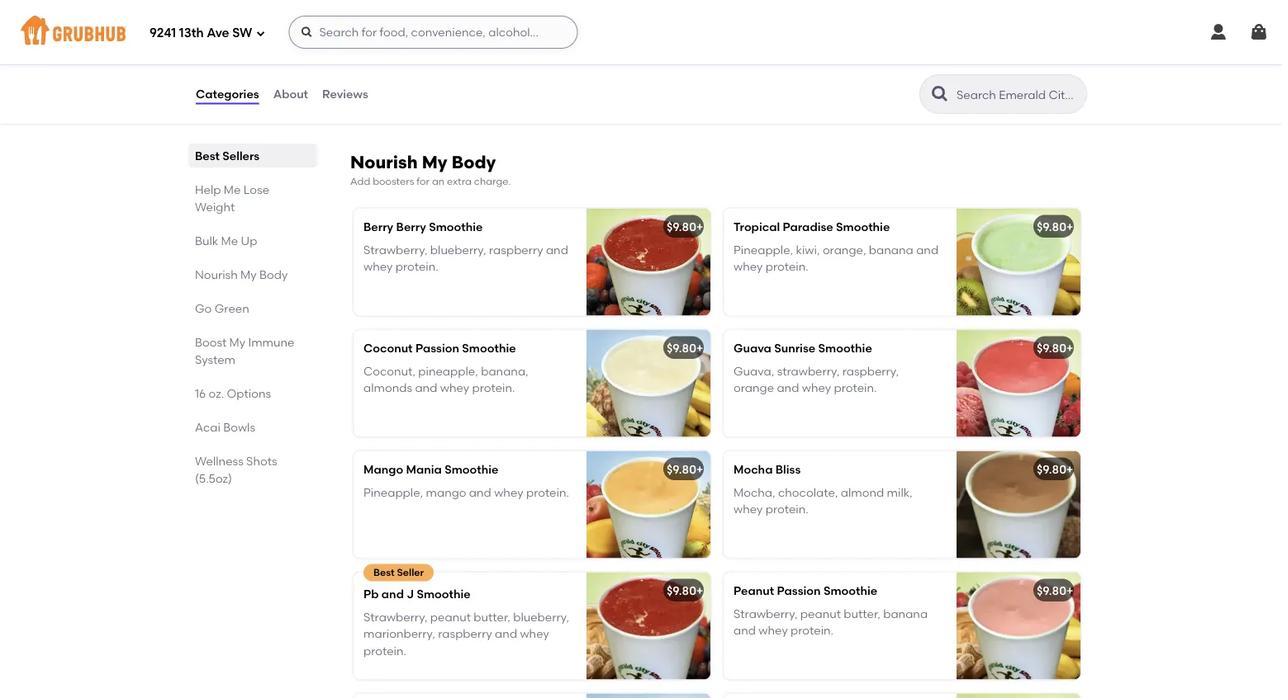 Task type: locate. For each thing, give the bounding box(es) containing it.
peanut passion smoothie image
[[957, 573, 1080, 680]]

pineapple, down mango
[[363, 486, 423, 500]]

me left up
[[221, 234, 238, 248]]

16 oz. options tab
[[195, 385, 311, 402]]

rejuvenator smoothie image
[[957, 694, 1080, 699]]

extra
[[447, 175, 472, 187]]

lose
[[244, 183, 269, 197]]

passion up pineapple,
[[415, 341, 459, 355]]

1 vertical spatial nourish
[[195, 268, 238, 282]]

0 vertical spatial pineapple,
[[734, 243, 793, 257]]

strawberry, inside strawberry, peanut butter, blueberry, marionberry, raspberry and whey protein.
[[363, 611, 427, 625]]

smoothie for flavor,
[[422, 21, 476, 35]]

1 vertical spatial best
[[373, 567, 395, 579]]

nourish for nourish my body add boosters for an extra charge.
[[350, 152, 418, 173]]

1 vertical spatial me
[[221, 234, 238, 248]]

me left lose
[[224, 183, 241, 197]]

(5.5oz)
[[195, 472, 232, 486]]

body
[[452, 152, 496, 173], [259, 268, 288, 282]]

boost
[[195, 335, 226, 349]]

pineapple,
[[734, 243, 793, 257], [363, 486, 423, 500]]

protein. inside coconut, pineapple, banana, almonds and whey protein.
[[472, 381, 515, 395]]

strawberry,
[[777, 365, 839, 379]]

+
[[696, 220, 703, 234], [1066, 220, 1073, 234], [696, 341, 703, 355], [1066, 341, 1073, 355], [696, 463, 703, 477], [1066, 463, 1073, 477], [696, 584, 703, 598], [1066, 584, 1073, 598]]

1 horizontal spatial svg image
[[300, 26, 313, 39]]

0 horizontal spatial blueberry,
[[430, 243, 486, 257]]

1 horizontal spatial blueberry,
[[513, 611, 569, 625]]

mass
[[390, 21, 419, 35]]

and inside guava, strawberry, raspberry, orange and whey protein.
[[777, 381, 799, 395]]

passion for pineapple,
[[415, 341, 459, 355]]

strawberry, peanut butter, blueberry, marionberry, raspberry and whey protein.
[[363, 611, 569, 658]]

$9.80 for mocha, chocolate, almond milk, whey protein.
[[1037, 463, 1066, 477]]

1 horizontal spatial nourish
[[350, 152, 418, 173]]

protein. inside strawberry, peanut butter, blueberry, marionberry, raspberry and whey protein.
[[363, 644, 406, 658]]

best left sellers
[[195, 149, 220, 163]]

1 horizontal spatial best
[[373, 567, 395, 579]]

0 vertical spatial banana
[[869, 243, 913, 257]]

nourish up boosters
[[350, 152, 418, 173]]

acai
[[195, 420, 220, 434]]

svg image right svg icon
[[1249, 22, 1269, 42]]

whey inside strawberry, peanut butter, banana and whey protein.
[[759, 624, 788, 638]]

1 vertical spatial body
[[259, 268, 288, 282]]

help me lose weight
[[195, 183, 269, 214]]

$9.80 + for strawberry, peanut butter, banana and whey protein.
[[1037, 584, 1073, 598]]

my for nourish my body
[[240, 268, 257, 282]]

1 horizontal spatial pineapple,
[[734, 243, 793, 257]]

raspberry down charge.
[[489, 243, 543, 257]]

peanut down peanut passion smoothie
[[800, 607, 841, 621]]

smoothie right j
[[417, 587, 471, 601]]

svg image right sw
[[256, 28, 266, 38]]

orange,
[[823, 243, 866, 257]]

my inside nourish my body add boosters for an extra charge.
[[422, 152, 447, 173]]

+ for pineapple, kiwi, orange, banana and whey protein.
[[1066, 220, 1073, 234]]

peanut
[[784, 45, 824, 59], [800, 607, 841, 621], [430, 611, 471, 625]]

1 vertical spatial banana
[[883, 607, 928, 621]]

banana inside strawberry, peanut butter, banana and whey protein.
[[883, 607, 928, 621]]

mocha bliss image
[[957, 451, 1080, 559]]

passion for peanut
[[777, 584, 821, 598]]

$9.80
[[667, 220, 696, 234], [1037, 220, 1066, 234], [667, 341, 696, 355], [1037, 341, 1066, 355], [667, 463, 696, 477], [1037, 463, 1066, 477], [667, 584, 696, 598], [1037, 584, 1066, 598]]

and inside strawberry, blueberry, raspberry and whey protein.
[[546, 243, 568, 257]]

nourish up go green
[[195, 268, 238, 282]]

1 vertical spatial banana,
[[481, 365, 528, 379]]

strawberry, up marionberry,
[[363, 611, 427, 625]]

my inside boost my immune system
[[229, 335, 245, 349]]

0 vertical spatial me
[[224, 183, 241, 197]]

whey inside coconut, pineapple, banana, almonds and whey protein.
[[440, 381, 469, 395]]

banana, up cream.
[[456, 45, 504, 59]]

mocha,
[[734, 486, 775, 500]]

for
[[417, 175, 430, 187]]

0 horizontal spatial butter,
[[474, 611, 510, 625]]

mango mania smoothie
[[363, 463, 498, 477]]

$9.80 + for mocha, chocolate, almond milk, whey protein.
[[1037, 463, 1073, 477]]

whey inside strawberry, peanut butter, blueberry, marionberry, raspberry and whey protein.
[[520, 627, 549, 642]]

pb and j smoothie image
[[586, 573, 710, 680]]

raspberry down pb and j smoothie
[[438, 627, 492, 642]]

acai bowls
[[195, 420, 255, 434]]

butter, inside strawberry, peanut butter, banana and whey protein.
[[844, 607, 880, 621]]

boost my immune system
[[195, 335, 294, 367]]

smoothie for and
[[445, 463, 498, 477]]

banana,
[[456, 45, 504, 59], [481, 365, 528, 379]]

butter, inside strawberry, peanut butter, blueberry, marionberry, raspberry and whey protein.
[[474, 611, 510, 625]]

+ for coconut, pineapple, banana, almonds and whey protein.
[[696, 341, 703, 355]]

go
[[195, 302, 212, 316]]

banana, peanut butter and whey protein.
[[734, 45, 919, 75]]

raspberry
[[489, 243, 543, 257], [438, 627, 492, 642]]

0 horizontal spatial body
[[259, 268, 288, 282]]

smoothie up flavor, in the top of the page
[[422, 21, 476, 35]]

0 horizontal spatial best
[[195, 149, 220, 163]]

peanut for whey
[[800, 607, 841, 621]]

strawberry, for berry
[[363, 243, 427, 257]]

a
[[409, 45, 417, 59]]

and
[[864, 45, 887, 59], [406, 61, 429, 75], [546, 243, 568, 257], [916, 243, 938, 257], [415, 381, 437, 395], [777, 381, 799, 395], [469, 486, 491, 500], [382, 587, 404, 601], [734, 624, 756, 638], [495, 627, 517, 642]]

bulk me up tab
[[195, 232, 311, 249]]

$9.80 +
[[667, 220, 703, 234], [1037, 220, 1073, 234], [667, 341, 703, 355], [1037, 341, 1073, 355], [667, 463, 703, 477], [1037, 463, 1073, 477], [667, 584, 703, 598], [1037, 584, 1073, 598]]

whey inside strawberry, blueberry, raspberry and whey protein.
[[363, 260, 393, 274]]

smoothie up pineapple,
[[462, 341, 516, 355]]

0 vertical spatial passion
[[415, 341, 459, 355]]

0 horizontal spatial berry
[[363, 220, 393, 234]]

body inside nourish my body add boosters for an extra charge.
[[452, 152, 496, 173]]

orange
[[734, 381, 774, 395]]

blueberry,
[[430, 243, 486, 257], [513, 611, 569, 625]]

categories
[[196, 87, 259, 101]]

+ for pineapple, mango and whey protein.
[[696, 463, 703, 477]]

my for boost my immune system
[[229, 335, 245, 349]]

0 horizontal spatial pineapple,
[[363, 486, 423, 500]]

0 horizontal spatial passion
[[415, 341, 459, 355]]

berry
[[363, 220, 393, 234], [396, 220, 426, 234]]

best for best sellers
[[195, 149, 220, 163]]

oz.
[[209, 387, 224, 401]]

0 horizontal spatial nourish
[[195, 268, 238, 282]]

Search Emerald City Smoothie search field
[[955, 87, 1081, 102]]

strawberry, down peanut
[[734, 607, 798, 621]]

smoothie up strawberry, blueberry, raspberry and whey protein.
[[429, 220, 483, 234]]

smoothie for orange,
[[836, 220, 890, 234]]

body up extra
[[452, 152, 496, 173]]

banana, inside choose a flavor, banana, whey protein and ice cream.
[[456, 45, 504, 59]]

body inside the "nourish my body" tab
[[259, 268, 288, 282]]

me inside help me lose weight
[[224, 183, 241, 197]]

berry down boosters
[[363, 220, 393, 234]]

peanut inside strawberry, peanut butter, banana and whey protein.
[[800, 607, 841, 621]]

banana for tropical paradise smoothie
[[869, 243, 913, 257]]

my
[[422, 152, 447, 173], [240, 268, 257, 282], [229, 335, 245, 349]]

nourish
[[350, 152, 418, 173], [195, 268, 238, 282]]

1 horizontal spatial butter,
[[844, 607, 880, 621]]

$9.80 for pineapple, kiwi, orange, banana and whey protein.
[[1037, 220, 1066, 234]]

me for bulk
[[221, 234, 238, 248]]

pineapple, for tropical
[[734, 243, 793, 257]]

strawberry, down "berry berry smoothie"
[[363, 243, 427, 257]]

0 vertical spatial body
[[452, 152, 496, 173]]

+ for guava, strawberry, raspberry, orange and whey protein.
[[1066, 341, 1073, 355]]

blueberry, inside strawberry, blueberry, raspberry and whey protein.
[[430, 243, 486, 257]]

protein. inside banana, peanut butter and whey protein.
[[734, 61, 776, 75]]

strawberry, inside strawberry, blueberry, raspberry and whey protein.
[[363, 243, 427, 257]]

cream.
[[451, 61, 490, 75]]

shots
[[246, 454, 277, 468]]

peanut for raspberry
[[430, 611, 471, 625]]

smoothie for raspberry,
[[818, 341, 872, 355]]

2 vertical spatial my
[[229, 335, 245, 349]]

$9.80 + for guava, strawberry, raspberry, orange and whey protein.
[[1037, 341, 1073, 355]]

coconut, pineapple, banana, almonds and whey protein.
[[363, 365, 528, 395]]

1 vertical spatial my
[[240, 268, 257, 282]]

my up "an"
[[422, 152, 447, 173]]

$9.80 for strawberry, blueberry, raspberry and whey protein.
[[667, 220, 696, 234]]

charge.
[[474, 175, 511, 187]]

my down up
[[240, 268, 257, 282]]

Search for food, convenience, alcohol... search field
[[289, 16, 578, 49]]

about
[[273, 87, 308, 101]]

0 vertical spatial banana,
[[456, 45, 504, 59]]

nourish inside tab
[[195, 268, 238, 282]]

svg image up the about
[[300, 26, 313, 39]]

sw
[[232, 26, 252, 41]]

1 vertical spatial passion
[[777, 584, 821, 598]]

protein. inside guava, strawberry, raspberry, orange and whey protein.
[[834, 381, 877, 395]]

power fuel smoothie image
[[586, 694, 710, 699]]

banana inside pineapple, kiwi, orange, banana and whey protein.
[[869, 243, 913, 257]]

peanut left butter
[[784, 45, 824, 59]]

0 vertical spatial blueberry,
[[430, 243, 486, 257]]

tropical paradise smoothie
[[734, 220, 890, 234]]

best inside tab
[[195, 149, 220, 163]]

acai bowls tab
[[195, 419, 311, 436]]

body down bulk me up "tab"
[[259, 268, 288, 282]]

seller
[[397, 567, 424, 579]]

smoothie for banana,
[[462, 341, 516, 355]]

me
[[224, 183, 241, 197], [221, 234, 238, 248]]

peanut inside banana, peanut butter and whey protein.
[[784, 45, 824, 59]]

peanut for protein.
[[784, 45, 824, 59]]

0 vertical spatial best
[[195, 149, 220, 163]]

bulk
[[195, 234, 218, 248]]

best
[[195, 149, 220, 163], [373, 567, 395, 579]]

1 vertical spatial blueberry,
[[513, 611, 569, 625]]

banana, right pineapple,
[[481, 365, 528, 379]]

pineapple, down tropical
[[734, 243, 793, 257]]

bowls
[[223, 420, 255, 434]]

$9.80 for coconut, pineapple, banana, almonds and whey protein.
[[667, 341, 696, 355]]

my right boost in the left of the page
[[229, 335, 245, 349]]

smoothie up strawberry, peanut butter, banana and whey protein.
[[824, 584, 877, 598]]

nourish inside nourish my body add boosters for an extra charge.
[[350, 152, 418, 173]]

smoothie up raspberry, at the bottom of the page
[[818, 341, 872, 355]]

nourish my body tab
[[195, 266, 311, 283]]

guava,
[[734, 365, 774, 379]]

strawberry,
[[363, 243, 427, 257], [734, 607, 798, 621], [363, 611, 427, 625]]

peanut down pb and j smoothie
[[430, 611, 471, 625]]

pineapple,
[[418, 365, 478, 379]]

smoothie up the pineapple, mango and whey protein.
[[445, 463, 498, 477]]

1 horizontal spatial passion
[[777, 584, 821, 598]]

1 vertical spatial pineapple,
[[363, 486, 423, 500]]

boost my immune system tab
[[195, 334, 311, 368]]

coconut
[[363, 341, 413, 355]]

my inside tab
[[240, 268, 257, 282]]

smoothie
[[422, 21, 476, 35], [429, 220, 483, 234], [836, 220, 890, 234], [462, 341, 516, 355], [818, 341, 872, 355], [445, 463, 498, 477], [824, 584, 877, 598], [417, 587, 471, 601]]

passion up strawberry, peanut butter, banana and whey protein.
[[777, 584, 821, 598]]

banana, inside coconut, pineapple, banana, almonds and whey protein.
[[481, 365, 528, 379]]

0 vertical spatial raspberry
[[489, 243, 543, 257]]

bliss
[[775, 463, 801, 477]]

strawberry, inside strawberry, peanut butter, banana and whey protein.
[[734, 607, 798, 621]]

protein.
[[734, 61, 776, 75], [395, 260, 438, 274], [766, 260, 808, 274], [472, 381, 515, 395], [834, 381, 877, 395], [526, 486, 569, 500], [766, 503, 808, 517], [791, 624, 834, 638], [363, 644, 406, 658]]

peanut inside strawberry, peanut butter, blueberry, marionberry, raspberry and whey protein.
[[430, 611, 471, 625]]

nourish my body
[[195, 268, 288, 282]]

whey inside pineapple, kiwi, orange, banana and whey protein.
[[734, 260, 763, 274]]

berry berry smoothie image
[[586, 209, 710, 316]]

$9.80 for strawberry, peanut butter, banana and whey protein.
[[1037, 584, 1066, 598]]

milk,
[[887, 486, 912, 500]]

me for help
[[224, 183, 241, 197]]

tropical
[[734, 220, 780, 234]]

pineapple, inside pineapple, kiwi, orange, banana and whey protein.
[[734, 243, 793, 257]]

options
[[227, 387, 271, 401]]

about button
[[272, 64, 309, 124]]

0 vertical spatial my
[[422, 152, 447, 173]]

best up the pb
[[373, 567, 395, 579]]

1 vertical spatial raspberry
[[438, 627, 492, 642]]

berry down for
[[396, 220, 426, 234]]

raspberry inside strawberry, blueberry, raspberry and whey protein.
[[489, 243, 543, 257]]

svg image
[[1249, 22, 1269, 42], [300, 26, 313, 39], [256, 28, 266, 38]]

go green
[[195, 302, 249, 316]]

$9.80 + for coconut, pineapple, banana, almonds and whey protein.
[[667, 341, 703, 355]]

1 horizontal spatial berry
[[396, 220, 426, 234]]

mania
[[406, 463, 442, 477]]

0 vertical spatial nourish
[[350, 152, 418, 173]]

smoothie up orange,
[[836, 220, 890, 234]]

passion
[[415, 341, 459, 355], [777, 584, 821, 598]]

1 horizontal spatial body
[[452, 152, 496, 173]]

guava sunrise smoothie image
[[957, 330, 1080, 437]]



Task type: vqa. For each thing, say whether or not it's contained in the screenshot.
Boost My Immune System
yes



Task type: describe. For each thing, give the bounding box(es) containing it.
reviews
[[322, 87, 368, 101]]

raspberry inside strawberry, peanut butter, blueberry, marionberry, raspberry and whey protein.
[[438, 627, 492, 642]]

body for nourish my body add boosters for an extra charge.
[[452, 152, 496, 173]]

choose
[[363, 45, 407, 59]]

strawberry, for passion
[[734, 607, 798, 621]]

weight
[[195, 200, 235, 214]]

paradise
[[783, 220, 833, 234]]

nourish for nourish my body
[[195, 268, 238, 282]]

chocolate,
[[778, 486, 838, 500]]

whey inside guava, strawberry, raspberry, orange and whey protein.
[[802, 381, 831, 395]]

smoothie for butter,
[[824, 584, 877, 598]]

ave
[[207, 26, 229, 41]]

j
[[407, 587, 414, 601]]

16
[[195, 387, 206, 401]]

berry berry smoothie
[[363, 220, 483, 234]]

best sellers
[[195, 149, 259, 163]]

16 oz. options
[[195, 387, 271, 401]]

nourish my body add boosters for an extra charge.
[[350, 152, 511, 187]]

guava sunrise smoothie
[[734, 341, 872, 355]]

an
[[432, 175, 444, 187]]

marionberry,
[[363, 627, 435, 642]]

strawberry, blueberry, raspberry and whey protein.
[[363, 243, 568, 274]]

and inside coconut, pineapple, banana, almonds and whey protein.
[[415, 381, 437, 395]]

strawberry, for and
[[363, 611, 427, 625]]

protein. inside strawberry, blueberry, raspberry and whey protein.
[[395, 260, 438, 274]]

go green tab
[[195, 300, 311, 317]]

raspberry,
[[842, 365, 899, 379]]

wellness shots (5.5oz)
[[195, 454, 277, 486]]

mocha bliss
[[734, 463, 801, 477]]

and inside banana, peanut butter and whey protein.
[[864, 45, 887, 59]]

help
[[195, 183, 221, 197]]

pineapple, kiwi, orange, banana and whey protein.
[[734, 243, 938, 274]]

reviews button
[[321, 64, 369, 124]]

9241
[[150, 26, 176, 41]]

protein. inside strawberry, peanut butter, banana and whey protein.
[[791, 624, 834, 638]]

almond
[[841, 486, 884, 500]]

whey inside choose a flavor, banana, whey protein and ice cream.
[[507, 45, 536, 59]]

pb and j smoothie
[[363, 587, 471, 601]]

mini
[[363, 21, 387, 35]]

whey inside banana, peanut butter and whey protein.
[[889, 45, 919, 59]]

best for best seller
[[373, 567, 395, 579]]

best sellers tab
[[195, 147, 311, 164]]

2 horizontal spatial svg image
[[1249, 22, 1269, 42]]

protein. inside mocha, chocolate, almond milk, whey protein.
[[766, 503, 808, 517]]

9241 13th ave sw
[[150, 26, 252, 41]]

and inside pineapple, kiwi, orange, banana and whey protein.
[[916, 243, 938, 257]]

butter, for blueberry,
[[474, 611, 510, 625]]

banana,
[[734, 45, 781, 59]]

my for nourish my body add boosters for an extra charge.
[[422, 152, 447, 173]]

mini mass smoothie image
[[586, 10, 710, 117]]

protein. inside pineapple, kiwi, orange, banana and whey protein.
[[766, 260, 808, 274]]

$9.80 for pineapple, mango and whey protein.
[[667, 463, 696, 477]]

coconut passion smoothie
[[363, 341, 516, 355]]

guava
[[734, 341, 771, 355]]

system
[[195, 353, 235, 367]]

+ for strawberry, peanut butter, banana and whey protein.
[[1066, 584, 1073, 598]]

1 berry from the left
[[363, 220, 393, 234]]

pineapple, for mango
[[363, 486, 423, 500]]

bulk me up
[[195, 234, 257, 248]]

banana, peanut butter and whey protein. button
[[724, 10, 1080, 117]]

+ for mocha, chocolate, almond milk, whey protein.
[[1066, 463, 1073, 477]]

mango
[[426, 486, 466, 500]]

search icon image
[[930, 84, 950, 104]]

pineapple, mango and whey protein.
[[363, 486, 569, 500]]

protein
[[363, 61, 404, 75]]

flavor,
[[420, 45, 454, 59]]

main navigation navigation
[[0, 0, 1282, 64]]

ice
[[431, 61, 448, 75]]

nutty banana smoothie image
[[957, 10, 1080, 117]]

kiwi,
[[796, 243, 820, 257]]

whey inside mocha, chocolate, almond milk, whey protein.
[[734, 503, 763, 517]]

coconut passion smoothie image
[[586, 330, 710, 437]]

add
[[350, 175, 370, 187]]

up
[[241, 234, 257, 248]]

coconut,
[[363, 365, 415, 379]]

and inside choose a flavor, banana, whey protein and ice cream.
[[406, 61, 429, 75]]

butter
[[827, 45, 862, 59]]

immune
[[248, 335, 294, 349]]

2 berry from the left
[[396, 220, 426, 234]]

$9.80 + for pineapple, mango and whey protein.
[[667, 463, 703, 477]]

+ for strawberry, blueberry, raspberry and whey protein.
[[696, 220, 703, 234]]

blueberry, inside strawberry, peanut butter, blueberry, marionberry, raspberry and whey protein.
[[513, 611, 569, 625]]

$9.80 for guava, strawberry, raspberry, orange and whey protein.
[[1037, 341, 1066, 355]]

smoothie for raspberry
[[429, 220, 483, 234]]

pb
[[363, 587, 379, 601]]

best seller
[[373, 567, 424, 579]]

mango mania smoothie image
[[586, 451, 710, 559]]

peanut passion smoothie
[[734, 584, 877, 598]]

choose a flavor, banana, whey protein and ice cream.
[[363, 45, 536, 75]]

tropical paradise smoothie image
[[957, 209, 1080, 316]]

help me lose weight tab
[[195, 181, 311, 216]]

peanut
[[734, 584, 774, 598]]

boosters
[[373, 175, 414, 187]]

butter, for banana
[[844, 607, 880, 621]]

green
[[215, 302, 249, 316]]

and inside strawberry, peanut butter, blueberry, marionberry, raspberry and whey protein.
[[495, 627, 517, 642]]

svg image
[[1208, 22, 1228, 42]]

guava, strawberry, raspberry, orange and whey protein.
[[734, 365, 899, 395]]

$9.80 + for pineapple, kiwi, orange, banana and whey protein.
[[1037, 220, 1073, 234]]

13th
[[179, 26, 204, 41]]

mocha, chocolate, almond milk, whey protein.
[[734, 486, 912, 517]]

mini mass smoothie
[[363, 21, 476, 35]]

wellness shots (5.5oz) tab
[[195, 453, 311, 487]]

wellness
[[195, 454, 243, 468]]

body for nourish my body
[[259, 268, 288, 282]]

and inside strawberry, peanut butter, banana and whey protein.
[[734, 624, 756, 638]]

sellers
[[222, 149, 259, 163]]

mango
[[363, 463, 403, 477]]

strawberry, peanut butter, banana and whey protein.
[[734, 607, 928, 638]]

banana for peanut passion smoothie
[[883, 607, 928, 621]]

0 horizontal spatial svg image
[[256, 28, 266, 38]]

$9.80 + for strawberry, blueberry, raspberry and whey protein.
[[667, 220, 703, 234]]

sunrise
[[774, 341, 815, 355]]

categories button
[[195, 64, 260, 124]]



